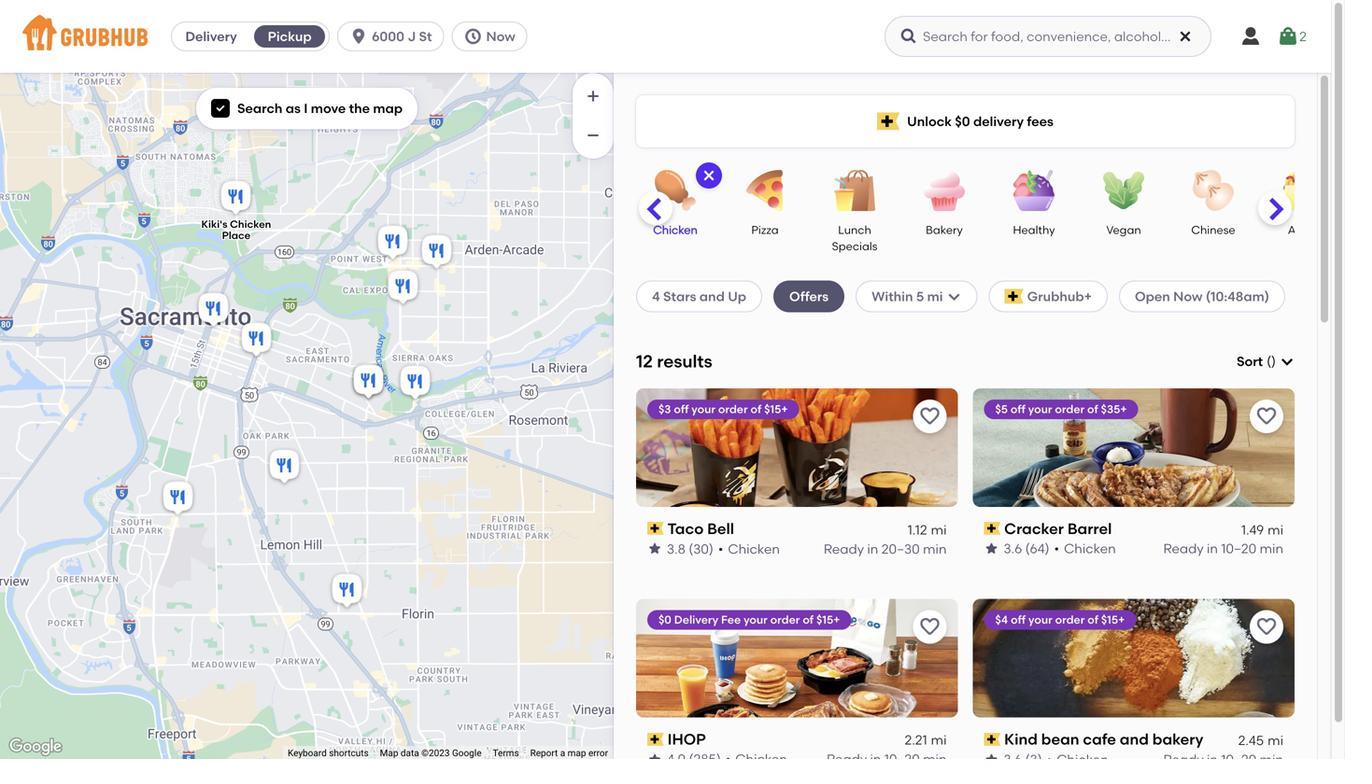 Task type: describe. For each thing, give the bounding box(es) containing it.
$5
[[996, 403, 1008, 416]]

order right fee on the right bottom of page
[[771, 614, 800, 627]]

keyboard
[[288, 748, 327, 759]]

a
[[560, 748, 565, 759]]

ready for cracker barrel
[[1164, 541, 1204, 557]]

star icon image for kind bean cafe and bakery
[[984, 753, 999, 760]]

4
[[652, 289, 660, 304]]

$15+ for kind bean cafe and bakery
[[1102, 614, 1125, 627]]

fees
[[1027, 113, 1054, 129]]

2.21
[[905, 733, 928, 749]]

report a map error
[[530, 748, 608, 759]]

map
[[380, 748, 398, 759]]

6000 j st button
[[337, 21, 452, 51]]

1.49
[[1242, 522, 1264, 538]]

specials
[[832, 240, 878, 253]]

the
[[349, 100, 370, 116]]

now button
[[452, 21, 535, 51]]

in for bell
[[867, 541, 879, 557]]

mi for barrel
[[1268, 522, 1284, 538]]

chicken down 'barrel'
[[1064, 541, 1116, 557]]

(64)
[[1026, 541, 1050, 557]]

pizza
[[752, 223, 779, 237]]

kiki's chicken place image
[[217, 178, 255, 219]]

vegan
[[1107, 223, 1142, 237]]

5
[[917, 289, 924, 304]]

kind bean cafe and bakery
[[1005, 731, 1204, 749]]

0 horizontal spatial $0
[[659, 614, 672, 627]]

3.8 (30)
[[667, 541, 714, 557]]

cafe
[[1083, 731, 1117, 749]]

chicken image
[[643, 170, 708, 211]]

j
[[408, 28, 416, 44]]

svg image for now
[[464, 27, 483, 46]]

(
[[1267, 354, 1272, 370]]

of right fee on the right bottom of page
[[803, 614, 814, 627]]

google
[[452, 748, 482, 759]]

your right fee on the right bottom of page
[[744, 614, 768, 627]]

lunch specials image
[[822, 170, 888, 211]]

off for kind bean cafe and bakery
[[1011, 614, 1026, 627]]

$0 delivery fee your order of $15+
[[659, 614, 840, 627]]

©2023
[[422, 748, 450, 759]]

$35+
[[1101, 403, 1127, 416]]

3.6 (64)
[[1004, 541, 1050, 557]]

star icon image for taco bell
[[648, 542, 662, 556]]

save this restaurant image for taco bell
[[919, 405, 941, 428]]

12 results
[[636, 351, 713, 372]]

4 stars and up
[[652, 289, 747, 304]]

kiki's chicken place
[[201, 218, 271, 242]]

$4 off your order of $15+
[[996, 614, 1125, 627]]

taco bell image
[[397, 363, 434, 404]]

$3 off your order of $15+
[[659, 403, 788, 416]]

results
[[657, 351, 713, 372]]

svg image for 6000 j st
[[350, 27, 368, 46]]

1 horizontal spatial delivery
[[674, 614, 719, 627]]

2 button
[[1277, 20, 1307, 53]]

kind bean cafe and bakery logo image
[[973, 600, 1295, 718]]

data
[[401, 748, 419, 759]]

kiki's
[[201, 218, 227, 231]]

kind bean cafe and bakery image
[[418, 232, 456, 273]]

6000
[[372, 28, 405, 44]]

ready for taco bell
[[824, 541, 864, 557]]

healthy image
[[1002, 170, 1067, 211]]

chicken down bell
[[728, 541, 780, 557]]

bakery
[[1153, 731, 1204, 749]]

1.12
[[908, 522, 928, 538]]

keyboard shortcuts button
[[288, 747, 369, 760]]

1 horizontal spatial map
[[568, 748, 586, 759]]

report
[[530, 748, 558, 759]]

grubhub plus flag logo image for unlock $0 delivery fees
[[878, 113, 900, 130]]

asian
[[1288, 223, 1319, 237]]

cracker barrel
[[1005, 520, 1112, 538]]

save this restaurant image for ihop
[[919, 616, 941, 639]]

bakery
[[926, 223, 963, 237]]

lunch
[[838, 223, 872, 237]]

$4
[[996, 614, 1008, 627]]

subscription pass image
[[984, 522, 1001, 535]]

off for taco bell
[[674, 403, 689, 416]]

2
[[1300, 28, 1307, 44]]

search
[[237, 100, 283, 116]]

mi for bell
[[931, 522, 947, 538]]

hao bao dumplings image
[[350, 362, 387, 403]]

subscription pass image for kind bean cafe and bakery
[[984, 733, 1001, 747]]

chicken down the chicken image
[[653, 223, 698, 237]]

taco
[[668, 520, 704, 538]]

place
[[222, 229, 251, 242]]

2.45
[[1239, 733, 1264, 749]]

mi right "5" at the right
[[928, 289, 943, 304]]

• chicken for barrel
[[1055, 541, 1116, 557]]

cracker barrel logo image
[[973, 389, 1295, 507]]

20–30
[[882, 541, 920, 557]]

as
[[286, 100, 301, 116]]

error
[[589, 748, 608, 759]]

• for bell
[[718, 541, 724, 557]]

to
[[1162, 692, 1175, 708]]

taco bell logo image
[[636, 389, 958, 507]]

2.21 mi
[[905, 733, 947, 749]]

offers
[[790, 289, 829, 304]]

bell
[[707, 520, 734, 538]]

your for taco
[[692, 403, 716, 416]]

1.49 mi
[[1242, 522, 1284, 538]]

shortcuts
[[329, 748, 369, 759]]

save this restaurant button for bell
[[913, 400, 947, 433]]

vegan image
[[1091, 170, 1157, 211]]

ihop logo image
[[636, 600, 958, 718]]

tony's fried chicken image
[[266, 447, 303, 488]]

within
[[872, 289, 913, 304]]

(10:48am)
[[1206, 289, 1270, 304]]

of for cracker barrel
[[1088, 403, 1099, 416]]



Task type: vqa. For each thing, say whether or not it's contained in the screenshot.
Barrel
yes



Task type: locate. For each thing, give the bounding box(es) containing it.
ready
[[824, 541, 864, 557], [1164, 541, 1204, 557]]

grubhub plus flag logo image
[[878, 113, 900, 130], [1005, 289, 1024, 304]]

ihop image
[[238, 320, 275, 361]]

0 vertical spatial grubhub plus flag logo image
[[878, 113, 900, 130]]

save this restaurant image left $4
[[919, 616, 941, 639]]

0 horizontal spatial min
[[923, 541, 947, 557]]

svg image right "st"
[[464, 27, 483, 46]]

$0 right the unlock
[[955, 113, 971, 129]]

order for cracker
[[1055, 403, 1085, 416]]

map right a
[[568, 748, 586, 759]]

star icon image
[[648, 542, 662, 556], [984, 542, 999, 556], [648, 753, 662, 760], [984, 753, 999, 760]]

off right $5
[[1011, 403, 1026, 416]]

1 • chicken from the left
[[718, 541, 780, 557]]

taco bell
[[668, 520, 734, 538]]

of for taco bell
[[751, 403, 762, 416]]

delivery left fee on the right bottom of page
[[674, 614, 719, 627]]

save this restaurant button for bean
[[1250, 611, 1284, 644]]

ihop
[[668, 731, 706, 749]]

order for kind
[[1055, 614, 1085, 627]]

0 horizontal spatial ready
[[824, 541, 864, 557]]

0 vertical spatial and
[[700, 289, 725, 304]]

grubhub plus flag logo image left grubhub+
[[1005, 289, 1024, 304]]

2 horizontal spatial $15+
[[1102, 614, 1125, 627]]

wayback burgers image
[[328, 571, 366, 613]]

save this restaurant button for barrel
[[1250, 400, 1284, 433]]

0 vertical spatial now
[[486, 28, 516, 44]]

save this restaurant image for cracker barrel
[[1256, 405, 1278, 428]]

2 min from the left
[[1260, 541, 1284, 557]]

chinese image
[[1181, 170, 1247, 211]]

1 vertical spatial save this restaurant image
[[919, 616, 941, 639]]

now right open
[[1174, 289, 1203, 304]]

0 vertical spatial map
[[373, 100, 403, 116]]

of left "$35+"
[[1088, 403, 1099, 416]]

star icon image for ihop
[[648, 753, 662, 760]]

subscription pass image left ihop
[[648, 733, 664, 747]]

your for cracker
[[1029, 403, 1053, 416]]

nash & proper | the line image
[[350, 362, 387, 403]]

svg image inside 2 button
[[1277, 25, 1300, 48]]

save this restaurant image down (
[[1256, 405, 1278, 428]]

svg image left '6000'
[[350, 27, 368, 46]]

12
[[636, 351, 653, 372]]

barrel
[[1068, 520, 1112, 538]]

save this restaurant button left $5
[[913, 400, 947, 433]]

1 vertical spatial save this restaurant image
[[1256, 616, 1278, 639]]

$15+
[[764, 403, 788, 416], [817, 614, 840, 627], [1102, 614, 1125, 627]]

keyboard shortcuts
[[288, 748, 369, 759]]

save this restaurant image left $5
[[919, 405, 941, 428]]

your for kind
[[1029, 614, 1053, 627]]

2 in from the left
[[1207, 541, 1218, 557]]

mi right '2.45'
[[1268, 733, 1284, 749]]

save this restaurant image
[[919, 405, 941, 428], [919, 616, 941, 639]]

bakery image
[[912, 170, 977, 211]]

cracker barrel image
[[385, 268, 422, 309]]

ready in 10–20 min
[[1164, 541, 1284, 557]]

main navigation navigation
[[0, 0, 1332, 73]]

grubhub plus flag logo image left the unlock
[[878, 113, 900, 130]]

grubhub+
[[1028, 289, 1092, 304]]

1 horizontal spatial $15+
[[817, 614, 840, 627]]

minus icon image
[[584, 126, 603, 145]]

1 vertical spatial $0
[[659, 614, 672, 627]]

save this restaurant button down (
[[1250, 400, 1284, 433]]

map data ©2023 google
[[380, 748, 482, 759]]

none field containing sort
[[1237, 352, 1295, 371]]

proceed to checkout button
[[1047, 683, 1298, 717]]

svg image inside now button
[[464, 27, 483, 46]]

2 horizontal spatial svg image
[[1240, 25, 1262, 48]]

subscription pass image left the taco
[[648, 522, 664, 535]]

of right $4
[[1088, 614, 1099, 627]]

1 horizontal spatial now
[[1174, 289, 1203, 304]]

2.45 mi
[[1239, 733, 1284, 749]]

0 vertical spatial $0
[[955, 113, 971, 129]]

0 horizontal spatial • chicken
[[718, 541, 780, 557]]

your right $3
[[692, 403, 716, 416]]

subscription pass image left kind
[[984, 733, 1001, 747]]

in for barrel
[[1207, 541, 1218, 557]]

now right "st"
[[486, 28, 516, 44]]

checkout
[[1178, 692, 1240, 708]]

save this restaurant button left $4
[[913, 611, 947, 644]]

• for barrel
[[1055, 541, 1060, 557]]

pickup button
[[251, 21, 329, 51]]

grubhub plus flag logo image for grubhub+
[[1005, 289, 1024, 304]]

2 save this restaurant image from the top
[[919, 616, 941, 639]]

sort ( )
[[1237, 354, 1276, 370]]

1 in from the left
[[867, 541, 879, 557]]

unlock $0 delivery fees
[[907, 113, 1054, 129]]

save this restaurant image
[[1256, 405, 1278, 428], [1256, 616, 1278, 639]]

cracker
[[1005, 520, 1064, 538]]

terms
[[493, 748, 519, 759]]

0 horizontal spatial map
[[373, 100, 403, 116]]

delivery button
[[172, 21, 251, 51]]

1 horizontal spatial and
[[1120, 731, 1149, 749]]

1 save this restaurant image from the top
[[1256, 405, 1278, 428]]

6000 j st
[[372, 28, 432, 44]]

off right $4
[[1011, 614, 1026, 627]]

1 horizontal spatial svg image
[[464, 27, 483, 46]]

star icon image for cracker barrel
[[984, 542, 999, 556]]

up
[[728, 289, 747, 304]]

in left "20–30"
[[867, 541, 879, 557]]

it's just wings image
[[374, 223, 412, 264]]

min for barrel
[[1260, 541, 1284, 557]]

$0
[[955, 113, 971, 129], [659, 614, 672, 627]]

and
[[700, 289, 725, 304], [1120, 731, 1149, 749]]

pickup
[[268, 28, 312, 44]]

i
[[304, 100, 308, 116]]

sort
[[1237, 354, 1263, 370]]

mi
[[928, 289, 943, 304], [931, 522, 947, 538], [1268, 522, 1284, 538], [931, 733, 947, 749], [1268, 733, 1284, 749]]

0 horizontal spatial grubhub plus flag logo image
[[878, 113, 900, 130]]

move
[[311, 100, 346, 116]]

1 vertical spatial and
[[1120, 731, 1149, 749]]

your right $4
[[1029, 614, 1053, 627]]

1 horizontal spatial min
[[1260, 541, 1284, 557]]

1 save this restaurant image from the top
[[919, 405, 941, 428]]

mi right 1.49
[[1268, 522, 1284, 538]]

plus icon image
[[584, 87, 603, 106]]

0 horizontal spatial svg image
[[350, 27, 368, 46]]

stars
[[663, 289, 697, 304]]

•
[[718, 541, 724, 557], [1055, 541, 1060, 557]]

delivery left 'pickup'
[[185, 28, 237, 44]]

1 vertical spatial grubhub plus flag logo image
[[1005, 289, 1024, 304]]

within 5 mi
[[872, 289, 943, 304]]

map right the
[[373, 100, 403, 116]]

proceed
[[1105, 692, 1159, 708]]

now
[[486, 28, 516, 44], [1174, 289, 1203, 304]]

off for cracker barrel
[[1011, 403, 1026, 416]]

ready left "20–30"
[[824, 541, 864, 557]]

delivery inside button
[[185, 28, 237, 44]]

0 horizontal spatial and
[[700, 289, 725, 304]]

svg image inside 6000 j st button
[[350, 27, 368, 46]]

fee
[[721, 614, 741, 627]]

sacville hot chicken image
[[195, 290, 232, 331]]

google image
[[5, 735, 66, 760]]

2 • from the left
[[1055, 541, 1060, 557]]

$3
[[659, 403, 671, 416]]

1.12 mi
[[908, 522, 947, 538]]

off
[[674, 403, 689, 416], [1011, 403, 1026, 416], [1011, 614, 1026, 627]]

svg image
[[1277, 25, 1300, 48], [900, 27, 919, 46], [1178, 29, 1193, 44], [215, 103, 226, 114], [702, 168, 717, 183], [947, 289, 962, 304], [1280, 354, 1295, 369]]

10–20
[[1222, 541, 1257, 557]]

map region
[[0, 0, 744, 760]]

your
[[692, 403, 716, 416], [1029, 403, 1053, 416], [744, 614, 768, 627], [1029, 614, 1053, 627]]

• chicken
[[718, 541, 780, 557], [1055, 541, 1116, 557]]

svg image
[[1240, 25, 1262, 48], [350, 27, 368, 46], [464, 27, 483, 46]]

(30)
[[689, 541, 714, 557]]

terms link
[[493, 748, 519, 759]]

$5 off your order of $35+
[[996, 403, 1127, 416]]

order right $4
[[1055, 614, 1085, 627]]

chinese
[[1192, 223, 1236, 237]]

ready left 10–20 at bottom right
[[1164, 541, 1204, 557]]

lunch specials
[[832, 223, 878, 253]]

2 save this restaurant image from the top
[[1256, 616, 1278, 639]]

1 horizontal spatial in
[[1207, 541, 1218, 557]]

mi right 1.12
[[931, 522, 947, 538]]

chicken inside kiki's chicken place
[[230, 218, 271, 231]]

subscription pass image
[[648, 522, 664, 535], [648, 733, 664, 747], [984, 733, 1001, 747]]

Search for food, convenience, alcohol... search field
[[885, 16, 1212, 57]]

mi for bean
[[1268, 733, 1284, 749]]

• right (64) on the right bottom
[[1055, 541, 1060, 557]]

open
[[1135, 289, 1171, 304]]

st
[[419, 28, 432, 44]]

0 horizontal spatial in
[[867, 541, 879, 557]]

in left 10–20 at bottom right
[[1207, 541, 1218, 557]]

1 ready from the left
[[824, 541, 864, 557]]

save this restaurant button
[[913, 400, 947, 433], [1250, 400, 1284, 433], [913, 611, 947, 644], [1250, 611, 1284, 644]]

and right cafe
[[1120, 731, 1149, 749]]

save this restaurant image for kind bean cafe and bakery
[[1256, 616, 1278, 639]]

delivery
[[974, 113, 1024, 129]]

search as i move the map
[[237, 100, 403, 116]]

of for kind bean cafe and bakery
[[1088, 614, 1099, 627]]

$0 left fee on the right bottom of page
[[659, 614, 672, 627]]

1 vertical spatial map
[[568, 748, 586, 759]]

• right (30)
[[718, 541, 724, 557]]

chicken right kiki's
[[230, 218, 271, 231]]

2 • chicken from the left
[[1055, 541, 1116, 557]]

roberta's cocina mexican image
[[159, 479, 197, 520]]

1 horizontal spatial grubhub plus flag logo image
[[1005, 289, 1024, 304]]

subscription pass image for taco bell
[[648, 522, 664, 535]]

open now (10:48am)
[[1135, 289, 1270, 304]]

of
[[751, 403, 762, 416], [1088, 403, 1099, 416], [803, 614, 814, 627], [1088, 614, 1099, 627]]

• chicken down bell
[[718, 541, 780, 557]]

min for bell
[[923, 541, 947, 557]]

1 vertical spatial delivery
[[674, 614, 719, 627]]

1 horizontal spatial ready
[[1164, 541, 1204, 557]]

bean
[[1042, 731, 1080, 749]]

order left "$35+"
[[1055, 403, 1085, 416]]

ready in 20–30 min
[[824, 541, 947, 557]]

save this restaurant image down 10–20 at bottom right
[[1256, 616, 1278, 639]]

0 horizontal spatial •
[[718, 541, 724, 557]]

report a map error link
[[530, 748, 608, 759]]

0 horizontal spatial delivery
[[185, 28, 237, 44]]

mi right 2.21
[[931, 733, 947, 749]]

now inside button
[[486, 28, 516, 44]]

None field
[[1237, 352, 1295, 371]]

unlock
[[907, 113, 952, 129]]

kind
[[1005, 731, 1038, 749]]

0 horizontal spatial now
[[486, 28, 516, 44]]

save this restaurant button down 10–20 at bottom right
[[1250, 611, 1284, 644]]

order for taco
[[718, 403, 748, 416]]

1 horizontal spatial • chicken
[[1055, 541, 1116, 557]]

off right $3
[[674, 403, 689, 416]]

svg image left 2 button in the right of the page
[[1240, 25, 1262, 48]]

order right $3
[[718, 403, 748, 416]]

1 vertical spatial now
[[1174, 289, 1203, 304]]

1 horizontal spatial $0
[[955, 113, 971, 129]]

• chicken down 'barrel'
[[1055, 541, 1116, 557]]

0 horizontal spatial $15+
[[764, 403, 788, 416]]

0 vertical spatial delivery
[[185, 28, 237, 44]]

1 min from the left
[[923, 541, 947, 557]]

your right $5
[[1029, 403, 1053, 416]]

of right $3
[[751, 403, 762, 416]]

• chicken for bell
[[718, 541, 780, 557]]

pizza image
[[733, 170, 798, 211]]

1 horizontal spatial •
[[1055, 541, 1060, 557]]

2 ready from the left
[[1164, 541, 1204, 557]]

delivery
[[185, 28, 237, 44], [674, 614, 719, 627]]

healthy
[[1013, 223, 1055, 237]]

1 • from the left
[[718, 541, 724, 557]]

min down 1.49 mi at the bottom of the page
[[1260, 541, 1284, 557]]

0 vertical spatial save this restaurant image
[[1256, 405, 1278, 428]]

subscription pass image for ihop
[[648, 733, 664, 747]]

3.8
[[667, 541, 686, 557]]

and left up
[[700, 289, 725, 304]]

$15+ for taco bell
[[764, 403, 788, 416]]

0 vertical spatial save this restaurant image
[[919, 405, 941, 428]]

min down 1.12 mi
[[923, 541, 947, 557]]



